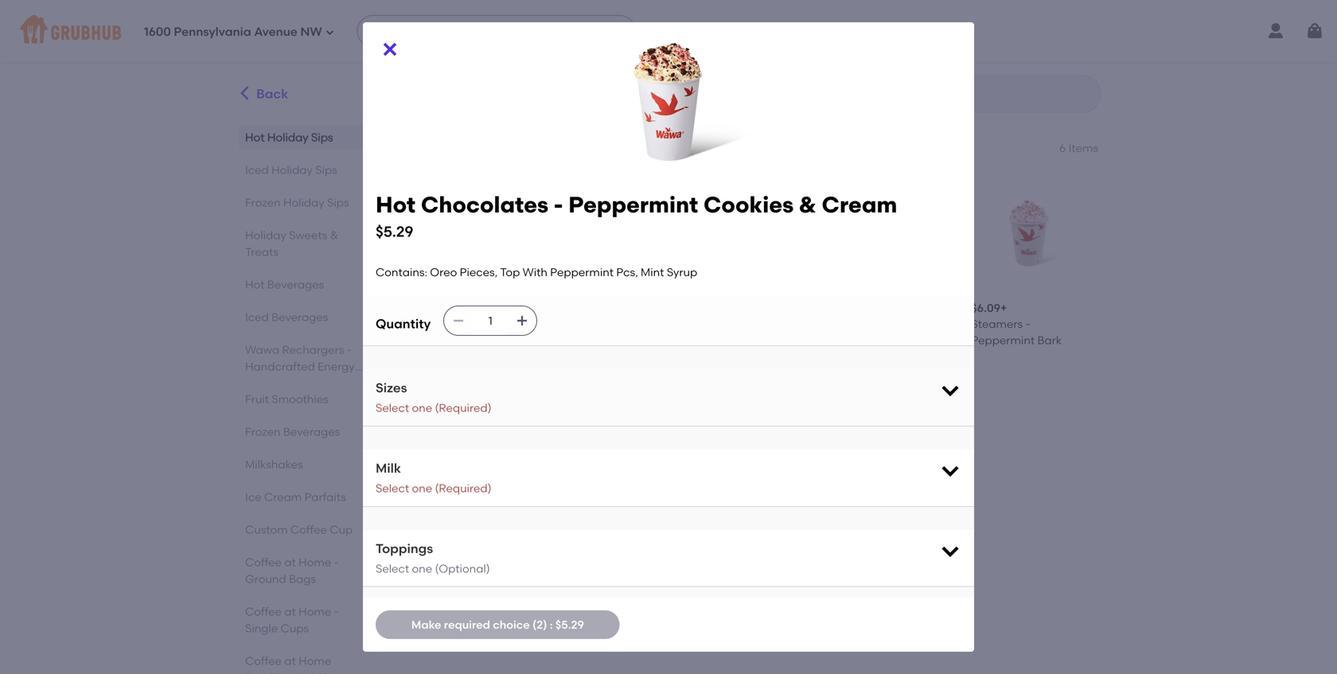 Task type: describe. For each thing, give the bounding box(es) containing it.
sugar
[[425, 334, 457, 347]]

cream for hot chocolates - peppermint cookies & cream $5.29
[[822, 191, 898, 218]]

nw
[[300, 25, 322, 39]]

:
[[550, 618, 553, 632]]

- inside wawa rechargers - handcrafted energy drinks (contains caffeine)
[[347, 343, 352, 357]]

holiday sweets & treats
[[245, 229, 339, 259]]

$6.09 for steamers
[[972, 301, 1001, 315]]

1600 pennsylvania avenue nw
[[144, 25, 322, 39]]

coffee inside $2.89 holiday blend coffee - holiday blend
[[502, 560, 539, 573]]

svg image inside the main navigation 'navigation'
[[1306, 21, 1325, 41]]

fruit
[[245, 393, 269, 406]]

custom coffee cup tab
[[245, 522, 369, 538]]

& for hot chocolates - peppermint cookies & cream $5.29
[[799, 191, 817, 218]]

coffee at home bundles - 4pk groun tab
[[245, 653, 369, 674]]

6
[[1060, 141, 1066, 155]]

back
[[256, 86, 288, 102]]

hot beverages tab
[[245, 276, 369, 293]]

hot chocolates - peppermint cookies & cream button
[[829, 167, 959, 371]]

home for cups
[[299, 605, 331, 619]]

frozen for frozen beverages
[[245, 425, 281, 439]]

cups
[[281, 622, 309, 635]]

lattes inside hot lattes - peppermint mocha
[[584, 317, 618, 331]]

wawa rechargers - handcrafted energy drinks (contains caffeine)
[[245, 343, 355, 407]]

rechargers
[[282, 343, 344, 357]]

hot inside $6.09 + hot lattes - frosted sugar cookie
[[425, 317, 445, 331]]

hot chocolates - peppermint cookies & cream
[[835, 317, 945, 363]]

select for milk
[[376, 482, 409, 495]]

ice
[[245, 490, 262, 504]]

chocolates for hot chocolates - peppermint cookies & cream
[[857, 317, 920, 331]]

custom coffee cup
[[245, 523, 353, 537]]

hot lattes - peppermint mocha button
[[555, 167, 686, 371]]

- inside $6.09 + hot lattes - frosted sugar cookie
[[484, 317, 488, 331]]

hot for hot beverages
[[245, 278, 265, 291]]

caffeine)
[[245, 393, 296, 407]]

- inside the coffee at home - single cups
[[334, 605, 339, 619]]

hot lattes - peppermint mocha
[[562, 317, 665, 347]]

hot for hot holiday sips
[[245, 131, 265, 144]]

cream for hot chocolates - peppermint cookies & cream
[[846, 350, 884, 363]]

hot lattes - frosted sugar cookie image
[[425, 174, 543, 291]]

4pk
[[298, 671, 318, 674]]

sips for iced holiday sips
[[315, 163, 337, 177]]

caret left icon image
[[236, 85, 253, 102]]

steamers
[[972, 317, 1023, 331]]

holiday down "(optional)"
[[433, 576, 474, 589]]

(2)
[[533, 618, 547, 632]]

bark inside the $6.09 + steamers - peppermint bark
[[1038, 334, 1062, 347]]

frozen beverages tab
[[245, 424, 369, 440]]

hot for hot chocolates - peppermint cookies & cream $5.29
[[376, 191, 416, 218]]

fruit smoothies tab
[[245, 391, 369, 408]]

(contains
[[281, 377, 334, 390]]

& for hot chocolates - peppermint cookies & cream
[[835, 350, 843, 363]]

coffee at home - single cups
[[245, 605, 339, 635]]

pennsylvania
[[174, 25, 251, 39]]

coffee for coffee at home bundles - 4pk groun
[[245, 655, 282, 668]]

(optional)
[[435, 562, 490, 576]]

coffee for coffee at home - ground bags
[[245, 556, 282, 569]]

custom
[[245, 523, 288, 537]]

- inside the $6.09 + steamers - peppermint bark
[[1026, 317, 1031, 331]]

items
[[1069, 141, 1099, 155]]

sips for frozen holiday sips
[[327, 196, 349, 209]]

coffee at home - single cups tab
[[245, 604, 369, 637]]

peppermint for hot lattes - peppermint mocha
[[562, 334, 625, 347]]

- inside hot chocolates - peppermint bark
[[786, 317, 790, 331]]

hot chocolates - peppermint bark
[[698, 317, 790, 347]]

hot chocolates - peppermint cookies & cream $5.29
[[376, 191, 898, 241]]

cup
[[330, 523, 353, 537]]

hot holiday sips
[[245, 131, 333, 144]]

home for bags
[[299, 556, 331, 569]]

- inside coffee at home bundles - 4pk groun
[[291, 671, 295, 674]]

cream inside tab
[[264, 490, 302, 504]]

holiday for iced
[[272, 163, 313, 177]]

holiday blend coffee - holiday blend image
[[425, 416, 543, 533]]

holiday for frozen
[[283, 196, 325, 209]]

iced beverages
[[245, 311, 328, 324]]

ice cream parfaits tab
[[245, 489, 369, 506]]

hot lattes - peppermint mocha image
[[562, 174, 679, 291]]

hot chocolates - peppermint cookies & cream image
[[835, 174, 953, 291]]

1 horizontal spatial $5.29
[[556, 618, 584, 632]]

at for bags
[[284, 556, 296, 569]]

+ for hot
[[454, 301, 461, 315]]

choice
[[493, 618, 530, 632]]

top
[[500, 265, 520, 279]]

coffee at home - ground bags tab
[[245, 554, 369, 588]]

contains:
[[376, 265, 428, 279]]

- inside hot chocolates - peppermint cookies & cream $5.29
[[554, 191, 563, 218]]

frozen holiday sips
[[245, 196, 349, 209]]

coffee at home - ground bags
[[245, 556, 339, 586]]

iced for iced holiday sips
[[245, 163, 269, 177]]

energy
[[318, 360, 355, 373]]

1 vertical spatial blend
[[477, 576, 507, 589]]

beverages for frozen beverages
[[283, 425, 340, 439]]

drinks
[[245, 377, 278, 390]]

peppermint for hot chocolates - peppermint bark
[[698, 334, 762, 347]]

cookies for hot chocolates - peppermint cookies & cream
[[901, 334, 945, 347]]

coffee at home bundles - 4pk groun
[[245, 655, 361, 674]]

sizes
[[376, 380, 407, 396]]

holiday for $2.89
[[425, 560, 466, 573]]

(required) for milk
[[435, 482, 492, 495]]

handcrafted
[[245, 360, 315, 373]]



Task type: vqa. For each thing, say whether or not it's contained in the screenshot.
Peppermint inside Hot Lattes - Peppermint Mocha
yes



Task type: locate. For each thing, give the bounding box(es) containing it.
0 vertical spatial cookies
[[704, 191, 794, 218]]

frozen beverages
[[245, 425, 340, 439]]

1 horizontal spatial cookies
[[901, 334, 945, 347]]

one for toppings
[[412, 562, 432, 576]]

holiday for hot
[[267, 131, 309, 144]]

0 vertical spatial at
[[284, 556, 296, 569]]

iced holiday sips
[[245, 163, 337, 177]]

one down the '$2.89'
[[412, 562, 432, 576]]

frozen
[[245, 196, 281, 209], [245, 425, 281, 439]]

cream inside hot chocolates - peppermint cookies & cream $5.29
[[822, 191, 898, 218]]

Input item quantity number field
[[473, 307, 508, 335]]

$5.29 inside hot chocolates - peppermint cookies & cream $5.29
[[376, 223, 414, 241]]

milkshakes tab
[[245, 456, 369, 473]]

$2.89
[[425, 544, 454, 557]]

2 $6.09 from the left
[[972, 301, 1001, 315]]

2 vertical spatial select
[[376, 562, 409, 576]]

0 horizontal spatial $6.09
[[425, 301, 454, 315]]

3 home from the top
[[299, 655, 331, 668]]

blend
[[469, 560, 500, 573], [477, 576, 507, 589]]

one inside sizes select one (required)
[[412, 401, 432, 415]]

quantity
[[376, 316, 431, 332]]

(required) inside milk select one (required)
[[435, 482, 492, 495]]

hot chocolates - peppermint bark button
[[692, 167, 822, 371]]

one inside milk select one (required)
[[412, 482, 432, 495]]

+ up steamers in the top right of the page
[[1001, 301, 1008, 315]]

milkshakes
[[245, 458, 303, 471]]

- inside hot chocolates - peppermint cookies & cream
[[922, 317, 927, 331]]

$2.89 holiday blend coffee - holiday blend
[[425, 544, 539, 589]]

0 horizontal spatial $5.29
[[376, 223, 414, 241]]

2 vertical spatial sips
[[327, 196, 349, 209]]

pieces,
[[460, 265, 498, 279]]

lattes
[[447, 317, 481, 331], [584, 317, 618, 331]]

cookie
[[460, 334, 498, 347]]

& inside holiday sweets & treats
[[330, 229, 339, 242]]

beverages down hot beverages tab
[[272, 311, 328, 324]]

bark inside hot chocolates - peppermint bark
[[765, 334, 789, 347]]

home
[[299, 556, 331, 569], [299, 605, 331, 619], [299, 655, 331, 668]]

$6.09 inside $6.09 + hot lattes - frosted sugar cookie
[[425, 301, 454, 315]]

+ inside the $6.09 + steamers - peppermint bark
[[1001, 301, 1008, 315]]

iced
[[245, 163, 269, 177], [245, 311, 269, 324]]

2 lattes from the left
[[584, 317, 618, 331]]

sips up iced holiday sips tab
[[311, 131, 333, 144]]

main navigation navigation
[[0, 0, 1338, 62]]

iced inside iced beverages tab
[[245, 311, 269, 324]]

one
[[412, 401, 432, 415], [412, 482, 432, 495], [412, 562, 432, 576]]

hot for hot lattes - peppermint mocha
[[562, 317, 581, 331]]

smoothies
[[272, 393, 329, 406]]

mint
[[641, 265, 664, 279]]

3 one from the top
[[412, 562, 432, 576]]

2 at from the top
[[284, 605, 296, 619]]

hot inside hot lattes - peppermint mocha
[[562, 317, 581, 331]]

0 vertical spatial cream
[[822, 191, 898, 218]]

home inside coffee at home - ground bags
[[299, 556, 331, 569]]

one for sizes
[[412, 401, 432, 415]]

&
[[799, 191, 817, 218], [330, 229, 339, 242], [835, 350, 843, 363]]

cookies inside hot chocolates - peppermint cookies & cream $5.29
[[704, 191, 794, 218]]

2 horizontal spatial chocolates
[[857, 317, 920, 331]]

1 bark from the left
[[765, 334, 789, 347]]

-
[[554, 191, 563, 218], [484, 317, 488, 331], [620, 317, 625, 331], [786, 317, 790, 331], [922, 317, 927, 331], [1026, 317, 1031, 331], [347, 343, 352, 357], [334, 556, 339, 569], [425, 576, 430, 589], [334, 605, 339, 619], [291, 671, 295, 674]]

sizes select one (required)
[[376, 380, 492, 415]]

at inside coffee at home bundles - 4pk groun
[[284, 655, 296, 668]]

hot inside hot chocolates - peppermint cookies & cream $5.29
[[376, 191, 416, 218]]

iced down hot holiday sips
[[245, 163, 269, 177]]

fruit smoothies
[[245, 393, 329, 406]]

1 at from the top
[[284, 556, 296, 569]]

frozen for frozen holiday sips
[[245, 196, 281, 209]]

0 horizontal spatial +
[[454, 301, 461, 315]]

iced up wawa at the left
[[245, 311, 269, 324]]

2 (required) from the top
[[435, 482, 492, 495]]

1 select from the top
[[376, 401, 409, 415]]

1 one from the top
[[412, 401, 432, 415]]

sips
[[311, 131, 333, 144], [315, 163, 337, 177], [327, 196, 349, 209]]

coffee right "(optional)"
[[502, 560, 539, 573]]

hot inside hot chocolates - peppermint bark
[[698, 317, 718, 331]]

$5.29
[[376, 223, 414, 241], [556, 618, 584, 632]]

bark
[[765, 334, 789, 347], [1038, 334, 1062, 347]]

svg image inside the main navigation 'navigation'
[[325, 27, 335, 37]]

at up bags
[[284, 556, 296, 569]]

0 vertical spatial &
[[799, 191, 817, 218]]

1 vertical spatial cookies
[[901, 334, 945, 347]]

+ for steamers
[[1001, 301, 1008, 315]]

holiday up iced holiday sips
[[267, 131, 309, 144]]

chocolates
[[421, 191, 549, 218], [721, 317, 783, 331], [857, 317, 920, 331]]

0 vertical spatial sips
[[311, 131, 333, 144]]

1 horizontal spatial $6.09
[[972, 301, 1001, 315]]

make required choice (2) : $5.29
[[412, 618, 584, 632]]

holiday up the treats
[[245, 229, 286, 242]]

holiday sweets & treats tab
[[245, 227, 369, 260]]

cream inside hot chocolates - peppermint cookies & cream
[[846, 350, 884, 363]]

holiday inside iced holiday sips tab
[[272, 163, 313, 177]]

ground
[[245, 572, 286, 586]]

sips for hot holiday sips
[[311, 131, 333, 144]]

toppings
[[376, 541, 433, 556]]

mocha
[[628, 334, 665, 347]]

1 frozen from the top
[[245, 196, 281, 209]]

make
[[412, 618, 441, 632]]

0 vertical spatial frozen
[[245, 196, 281, 209]]

1 iced from the top
[[245, 163, 269, 177]]

chocolates inside hot chocolates - peppermint bark
[[721, 317, 783, 331]]

1 horizontal spatial &
[[799, 191, 817, 218]]

select down milk
[[376, 482, 409, 495]]

milk
[[376, 461, 401, 476]]

1 vertical spatial iced
[[245, 311, 269, 324]]

parfaits
[[305, 490, 346, 504]]

0 vertical spatial one
[[412, 401, 432, 415]]

1600
[[144, 25, 171, 39]]

peppermint inside hot chocolates - peppermint cookies & cream $5.29
[[569, 191, 698, 218]]

oreo
[[430, 265, 457, 279]]

2 vertical spatial &
[[835, 350, 843, 363]]

home for 4pk
[[299, 655, 331, 668]]

cookies inside hot chocolates - peppermint cookies & cream
[[901, 334, 945, 347]]

1 vertical spatial &
[[330, 229, 339, 242]]

2 + from the left
[[1001, 301, 1008, 315]]

peppermint for hot chocolates - peppermint cookies & cream
[[835, 334, 899, 347]]

select inside toppings select one (optional)
[[376, 562, 409, 576]]

1 vertical spatial at
[[284, 605, 296, 619]]

home inside the coffee at home - single cups
[[299, 605, 331, 619]]

$6.09 up steamers in the top right of the page
[[972, 301, 1001, 315]]

one inside toppings select one (optional)
[[412, 562, 432, 576]]

coffee inside coffee at home - ground bags
[[245, 556, 282, 569]]

hot inside hot chocolates - peppermint cookies & cream
[[835, 317, 855, 331]]

peppermint inside hot lattes - peppermint mocha
[[562, 334, 625, 347]]

select for sizes
[[376, 401, 409, 415]]

0 vertical spatial iced
[[245, 163, 269, 177]]

beverages for hot beverages
[[267, 278, 324, 291]]

2 vertical spatial at
[[284, 655, 296, 668]]

select inside milk select one (required)
[[376, 482, 409, 495]]

+ left input item quantity number field
[[454, 301, 461, 315]]

1 vertical spatial cream
[[846, 350, 884, 363]]

frozen down iced holiday sips
[[245, 196, 281, 209]]

coffee inside tab
[[291, 523, 327, 537]]

hot for hot chocolates - peppermint cookies & cream
[[835, 317, 855, 331]]

frosted
[[491, 317, 532, 331]]

1 + from the left
[[454, 301, 461, 315]]

sips up frozen holiday sips tab
[[315, 163, 337, 177]]

0 horizontal spatial bark
[[765, 334, 789, 347]]

coffee inside coffee at home bundles - 4pk groun
[[245, 655, 282, 668]]

blend up make required choice (2) : $5.29
[[469, 560, 500, 573]]

required
[[444, 618, 490, 632]]

holiday inside holiday sweets & treats
[[245, 229, 286, 242]]

home inside coffee at home bundles - 4pk groun
[[299, 655, 331, 668]]

0 horizontal spatial cookies
[[704, 191, 794, 218]]

toppings select one (optional)
[[376, 541, 490, 576]]

hot beverages
[[245, 278, 324, 291]]

0 vertical spatial home
[[299, 556, 331, 569]]

2 frozen from the top
[[245, 425, 281, 439]]

2 vertical spatial cream
[[264, 490, 302, 504]]

peppermint inside the $6.09 + steamers - peppermint bark
[[972, 334, 1035, 347]]

coffee inside the coffee at home - single cups
[[245, 605, 282, 619]]

frozen down caffeine)
[[245, 425, 281, 439]]

0 horizontal spatial chocolates
[[421, 191, 549, 218]]

bags
[[289, 572, 316, 586]]

(required) up "holiday blend coffee - holiday blend" image
[[435, 401, 492, 415]]

hot inside hot beverages tab
[[245, 278, 265, 291]]

holiday inside hot holiday sips "tab"
[[267, 131, 309, 144]]

1 vertical spatial (required)
[[435, 482, 492, 495]]

1 vertical spatial $5.29
[[556, 618, 584, 632]]

- inside hot lattes - peppermint mocha
[[620, 317, 625, 331]]

coffee
[[291, 523, 327, 537], [245, 556, 282, 569], [502, 560, 539, 573], [245, 605, 282, 619], [245, 655, 282, 668]]

treats
[[245, 245, 279, 259]]

(required) for sizes
[[435, 401, 492, 415]]

+
[[454, 301, 461, 315], [1001, 301, 1008, 315]]

iced holiday sips tab
[[245, 162, 369, 178]]

hot holiday sips tab
[[245, 129, 369, 146]]

1 home from the top
[[299, 556, 331, 569]]

at
[[284, 556, 296, 569], [284, 605, 296, 619], [284, 655, 296, 668]]

iced inside iced holiday sips tab
[[245, 163, 269, 177]]

$5.29 up the contains:
[[376, 223, 414, 241]]

2 bark from the left
[[1038, 334, 1062, 347]]

1 vertical spatial beverages
[[272, 311, 328, 324]]

lattes down pcs,
[[584, 317, 618, 331]]

1 horizontal spatial lattes
[[584, 317, 618, 331]]

1 vertical spatial frozen
[[245, 425, 281, 439]]

at for cups
[[284, 605, 296, 619]]

peppermint for hot chocolates - peppermint cookies & cream $5.29
[[569, 191, 698, 218]]

chocolates for hot chocolates - peppermint cookies & cream $5.29
[[421, 191, 549, 218]]

hot inside hot holiday sips "tab"
[[245, 131, 265, 144]]

0 horizontal spatial lattes
[[447, 317, 481, 331]]

peppermint inside hot chocolates - peppermint cookies & cream
[[835, 334, 899, 347]]

0 vertical spatial $5.29
[[376, 223, 414, 241]]

0 vertical spatial blend
[[469, 560, 500, 573]]

syrup
[[667, 265, 698, 279]]

1 $6.09 from the left
[[425, 301, 454, 315]]

svg image
[[1306, 21, 1325, 41], [452, 315, 465, 327], [940, 379, 962, 401], [940, 540, 962, 562]]

with
[[523, 265, 548, 279]]

coffee up bundles
[[245, 655, 282, 668]]

wawa rechargers - handcrafted energy drinks (contains caffeine) tab
[[245, 342, 369, 407]]

coffee for coffee at home - single cups
[[245, 605, 282, 619]]

6 items
[[1060, 141, 1099, 155]]

+ inside $6.09 + hot lattes - frosted sugar cookie
[[454, 301, 461, 315]]

- inside $2.89 holiday blend coffee - holiday blend
[[425, 576, 430, 589]]

sips inside "tab"
[[311, 131, 333, 144]]

0 vertical spatial (required)
[[435, 401, 492, 415]]

3 select from the top
[[376, 562, 409, 576]]

(required)
[[435, 401, 492, 415], [435, 482, 492, 495]]

1 vertical spatial select
[[376, 482, 409, 495]]

holiday inside frozen holiday sips tab
[[283, 196, 325, 209]]

1 horizontal spatial +
[[1001, 301, 1008, 315]]

at inside the coffee at home - single cups
[[284, 605, 296, 619]]

1 vertical spatial one
[[412, 482, 432, 495]]

$6.09 for hot
[[425, 301, 454, 315]]

select
[[376, 401, 409, 415], [376, 482, 409, 495], [376, 562, 409, 576]]

- inside coffee at home - ground bags
[[334, 556, 339, 569]]

select down sizes
[[376, 401, 409, 415]]

beverages up iced beverages
[[267, 278, 324, 291]]

hot for hot chocolates - peppermint bark
[[698, 317, 718, 331]]

coffee left cup
[[291, 523, 327, 537]]

select for toppings
[[376, 562, 409, 576]]

one for milk
[[412, 482, 432, 495]]

home up bags
[[299, 556, 331, 569]]

pcs,
[[617, 265, 638, 279]]

single
[[245, 622, 278, 635]]

select down toppings
[[376, 562, 409, 576]]

cookies for hot chocolates - peppermint cookies & cream $5.29
[[704, 191, 794, 218]]

sweets
[[289, 229, 327, 242]]

lattes inside $6.09 + hot lattes - frosted sugar cookie
[[447, 317, 481, 331]]

lattes up cookie
[[447, 317, 481, 331]]

sips up the sweets
[[327, 196, 349, 209]]

one down sugar
[[412, 401, 432, 415]]

back button
[[236, 75, 289, 113]]

beverages
[[267, 278, 324, 291], [272, 311, 328, 324], [283, 425, 340, 439]]

iced beverages tab
[[245, 309, 369, 326]]

svg image
[[325, 27, 335, 37], [381, 40, 400, 59], [516, 315, 529, 327], [940, 459, 962, 482]]

frozen holiday sips tab
[[245, 194, 369, 211]]

select inside sizes select one (required)
[[376, 401, 409, 415]]

chocolates inside hot chocolates - peppermint cookies & cream
[[857, 317, 920, 331]]

home up 4pk
[[299, 655, 331, 668]]

coffee up ground
[[245, 556, 282, 569]]

2 select from the top
[[376, 482, 409, 495]]

2 one from the top
[[412, 482, 432, 495]]

1 horizontal spatial chocolates
[[721, 317, 783, 331]]

$6.09 + hot lattes - frosted sugar cookie
[[425, 301, 532, 347]]

2 vertical spatial beverages
[[283, 425, 340, 439]]

home up cups
[[299, 605, 331, 619]]

holiday down the '$2.89'
[[425, 560, 466, 573]]

at inside coffee at home - ground bags
[[284, 556, 296, 569]]

$6.09 + steamers - peppermint bark
[[972, 301, 1062, 347]]

1 (required) from the top
[[435, 401, 492, 415]]

cookies
[[704, 191, 794, 218], [901, 334, 945, 347]]

peppermint
[[569, 191, 698, 218], [550, 265, 614, 279], [562, 334, 625, 347], [698, 334, 762, 347], [835, 334, 899, 347], [972, 334, 1035, 347]]

iced for iced beverages
[[245, 311, 269, 324]]

steamers - peppermint bark image
[[972, 174, 1089, 291]]

at for 4pk
[[284, 655, 296, 668]]

0 vertical spatial select
[[376, 401, 409, 415]]

2 vertical spatial one
[[412, 562, 432, 576]]

0 horizontal spatial &
[[330, 229, 339, 242]]

peppermint inside hot chocolates - peppermint bark
[[698, 334, 762, 347]]

holiday down hot holiday sips
[[272, 163, 313, 177]]

& inside hot chocolates - peppermint cookies & cream $5.29
[[799, 191, 817, 218]]

beverages down fruit smoothies 'tab'
[[283, 425, 340, 439]]

0 vertical spatial beverages
[[267, 278, 324, 291]]

one up toppings
[[412, 482, 432, 495]]

1 horizontal spatial bark
[[1038, 334, 1062, 347]]

hot chocolates - peppermint bark image
[[698, 174, 816, 291]]

2 vertical spatial home
[[299, 655, 331, 668]]

wawa
[[245, 343, 280, 357]]

1 vertical spatial sips
[[315, 163, 337, 177]]

coffee up single
[[245, 605, 282, 619]]

holiday down iced holiday sips tab
[[283, 196, 325, 209]]

(required) inside sizes select one (required)
[[435, 401, 492, 415]]

ice cream parfaits
[[245, 490, 346, 504]]

chocolates inside hot chocolates - peppermint cookies & cream $5.29
[[421, 191, 549, 218]]

1 lattes from the left
[[447, 317, 481, 331]]

avenue
[[254, 25, 298, 39]]

$5.29 right :
[[556, 618, 584, 632]]

at up cups
[[284, 605, 296, 619]]

1 vertical spatial home
[[299, 605, 331, 619]]

chocolates for hot chocolates - peppermint bark
[[721, 317, 783, 331]]

& inside hot chocolates - peppermint cookies & cream
[[835, 350, 843, 363]]

2 horizontal spatial &
[[835, 350, 843, 363]]

bundles
[[245, 671, 288, 674]]

3 at from the top
[[284, 655, 296, 668]]

beverages for iced beverages
[[272, 311, 328, 324]]

(required) up the '$2.89'
[[435, 482, 492, 495]]

at up bundles
[[284, 655, 296, 668]]

holiday
[[267, 131, 309, 144], [272, 163, 313, 177], [283, 196, 325, 209], [245, 229, 286, 242], [425, 560, 466, 573], [433, 576, 474, 589]]

2 iced from the top
[[245, 311, 269, 324]]

milk select one (required)
[[376, 461, 492, 495]]

contains: oreo pieces, top with peppermint pcs, mint syrup
[[376, 265, 698, 279]]

$6.09
[[425, 301, 454, 315], [972, 301, 1001, 315]]

$6.09 up sugar
[[425, 301, 454, 315]]

$6.09 inside the $6.09 + steamers - peppermint bark
[[972, 301, 1001, 315]]

2 home from the top
[[299, 605, 331, 619]]

blend down "(optional)"
[[477, 576, 507, 589]]



